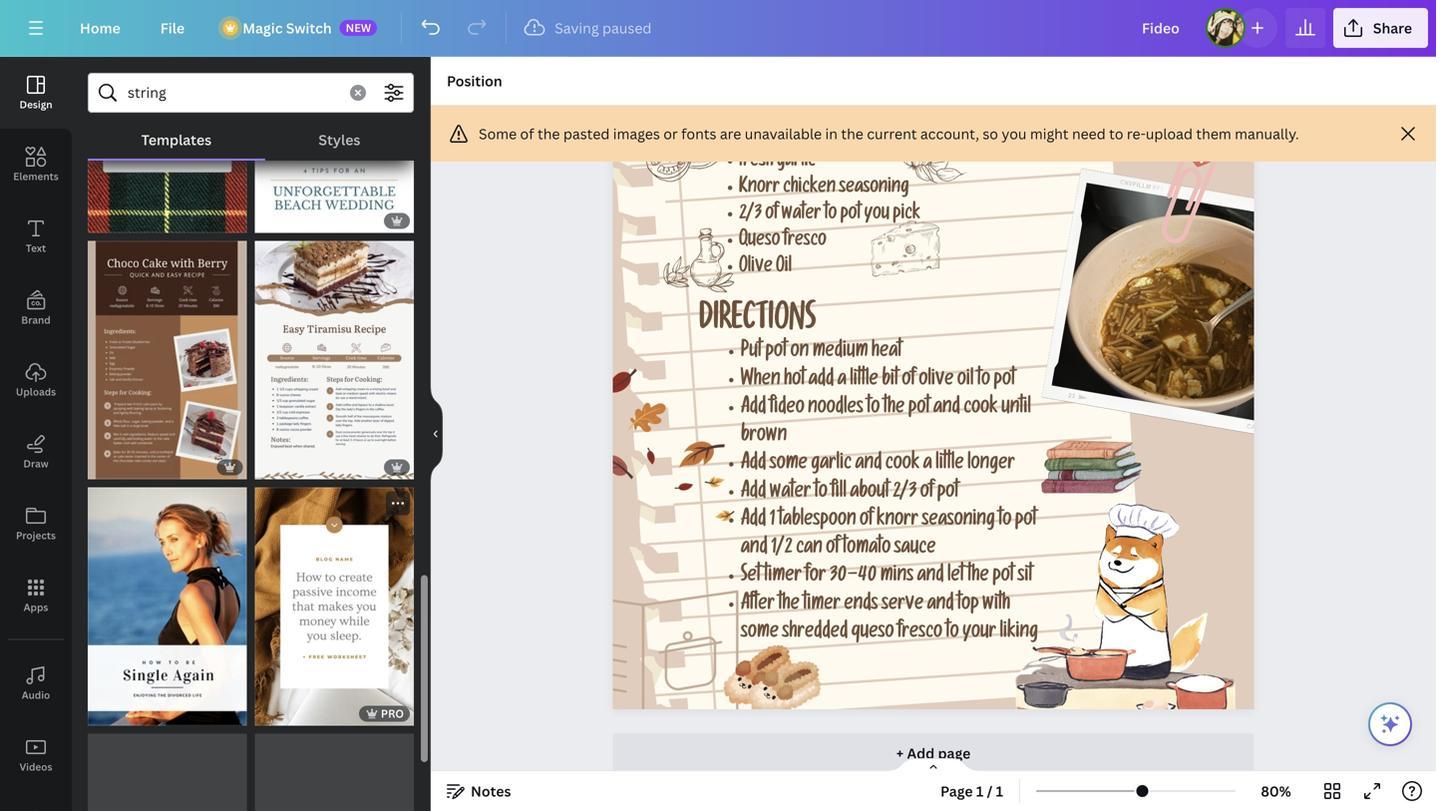 Task type: vqa. For each thing, say whether or not it's contained in the screenshot.
left Audio 'button'
no



Task type: locate. For each thing, give the bounding box(es) containing it.
2/3 down 'knorr' at the right of the page
[[739, 206, 762, 226]]

file
[[160, 18, 185, 37]]

0 vertical spatial timer
[[765, 567, 802, 588]]

1 horizontal spatial 1
[[977, 782, 984, 801]]

to down chicken
[[825, 206, 837, 226]]

water inside put pot on medium heat when hot add a little bit of olive oil to pot add fideo noodles to the pot and cook until brown add some garlic and cook a little longer add water to fill about 2/3 of pot add 1 tablespoon of knorr seasoning to pot and 1/2 can of tomato sauce set timer for 30-40 mins and let the pot sit after the timer ends serve and top with some shredded queso fresco to your liking
[[770, 483, 811, 504]]

unavailable
[[745, 124, 822, 143]]

on
[[791, 343, 809, 364]]

chicken
[[783, 179, 836, 199]]

of up tomato
[[860, 511, 874, 532]]

put
[[741, 343, 762, 364]]

the left pasted
[[538, 124, 560, 143]]

pick
[[893, 206, 921, 226]]

shredded
[[783, 623, 848, 644]]

cook up about
[[886, 455, 920, 476]]

to
[[1110, 124, 1124, 143], [825, 206, 837, 226], [978, 371, 991, 392], [867, 399, 880, 420], [815, 483, 828, 504], [999, 511, 1012, 532], [946, 623, 959, 644]]

the right after
[[779, 595, 800, 616]]

2/3
[[739, 206, 762, 226], [893, 483, 917, 504]]

1
[[770, 511, 776, 532], [977, 782, 984, 801], [996, 782, 1004, 801]]

and
[[934, 399, 961, 420], [855, 455, 882, 476], [741, 539, 768, 560], [918, 567, 944, 588], [928, 595, 954, 616]]

0 horizontal spatial you
[[865, 206, 890, 226]]

1 horizontal spatial timer
[[804, 595, 841, 616]]

0 horizontal spatial fresco
[[784, 232, 827, 252]]

little
[[850, 371, 879, 392], [936, 455, 964, 476]]

home
[[80, 18, 120, 37]]

water down chicken
[[782, 206, 822, 226]]

projects
[[16, 529, 56, 542]]

the down bit
[[884, 399, 905, 420]]

1 horizontal spatial seasoning
[[922, 511, 995, 532]]

serve
[[882, 595, 924, 616]]

account,
[[921, 124, 980, 143]]

pot inside 'knorr chicken seasoning 2/3 of water to pot you pick queso fresco olive oil'
[[841, 206, 861, 226]]

and down the olive
[[934, 399, 961, 420]]

pot up sit
[[1015, 511, 1037, 532]]

1 horizontal spatial cook
[[964, 399, 998, 420]]

to left your
[[946, 623, 959, 644]]

timer down for
[[804, 595, 841, 616]]

of up queso
[[766, 206, 779, 226]]

0 vertical spatial water
[[782, 206, 822, 226]]

seasoning up sauce
[[922, 511, 995, 532]]

saving paused
[[555, 18, 652, 37]]

saving
[[555, 18, 599, 37]]

let
[[948, 567, 965, 588]]

the right in
[[841, 124, 864, 143]]

fresco up oil
[[784, 232, 827, 252]]

0 horizontal spatial 1
[[770, 511, 776, 532]]

1 vertical spatial cook
[[886, 455, 920, 476]]

you left pick
[[865, 206, 890, 226]]

1 vertical spatial some
[[741, 623, 779, 644]]

1 vertical spatial seasoning
[[922, 511, 995, 532]]

to left the fill
[[815, 483, 828, 504]]

and left top
[[928, 595, 954, 616]]

page
[[938, 744, 971, 763]]

design button
[[0, 57, 72, 129]]

page 1 / 1
[[941, 782, 1004, 801]]

show pages image
[[886, 757, 982, 773]]

put pot on medium heat when hot add a little bit of olive oil to pot add fideo noodles to the pot and cook until brown add some garlic and cook a little longer add water to fill about 2/3 of pot add 1 tablespoon of knorr seasoning to pot and 1/2 can of tomato sauce set timer for 30-40 mins and let the pot sit after the timer ends serve and top with some shredded queso fresco to your liking
[[741, 343, 1039, 644]]

0 vertical spatial 2/3
[[739, 206, 762, 226]]

pro
[[381, 703, 404, 718]]

need
[[1073, 124, 1106, 143]]

bit
[[882, 371, 899, 392]]

add inside button
[[907, 744, 935, 763]]

apps button
[[0, 560, 72, 632]]

0 vertical spatial little
[[850, 371, 879, 392]]

fresco down serve
[[898, 623, 943, 644]]

tomato
[[843, 539, 891, 560]]

share button
[[1334, 8, 1429, 48]]

knorr
[[877, 511, 919, 532]]

the
[[538, 124, 560, 143], [841, 124, 864, 143], [884, 399, 905, 420], [968, 567, 989, 588], [779, 595, 800, 616]]

1 vertical spatial 2/3
[[893, 483, 917, 504]]

1 horizontal spatial fresco
[[898, 623, 943, 644]]

pot left sit
[[993, 567, 1015, 588]]

tablespoon
[[779, 511, 857, 532]]

position button
[[439, 65, 511, 97]]

cake recipe card blog graphic group
[[88, 226, 247, 477]]

switch
[[286, 18, 332, 37]]

cake recipe card blog graphic image
[[88, 238, 247, 477]]

little left longer
[[936, 455, 964, 476]]

templates
[[141, 130, 212, 149]]

hot
[[784, 371, 805, 392]]

seasoning
[[839, 179, 910, 199], [922, 511, 995, 532]]

water
[[782, 206, 822, 226], [770, 483, 811, 504]]

1 horizontal spatial a
[[924, 455, 933, 476]]

1 vertical spatial fresco
[[898, 623, 943, 644]]

a
[[838, 371, 847, 392], [924, 455, 933, 476]]

0 vertical spatial garlic
[[777, 153, 816, 173]]

to left re-
[[1110, 124, 1124, 143]]

to inside 'knorr chicken seasoning 2/3 of water to pot you pick queso fresco olive oil'
[[825, 206, 837, 226]]

brand button
[[0, 272, 72, 344]]

garlic up the fill
[[811, 455, 852, 476]]

some
[[479, 124, 517, 143]]

+ add page
[[897, 744, 971, 763]]

grey line cookbook icon isolated on white background. cooking book icon. recipe book. fork and knife icons. cutlery symbol.  vector illustration image
[[548, 589, 739, 734]]

1 vertical spatial garlic
[[811, 455, 852, 476]]

saving paused status
[[515, 16, 662, 40]]

timer down 1/2
[[765, 567, 802, 588]]

elements
[[13, 170, 59, 183]]

some down 'brown'
[[770, 455, 808, 476]]

2/3 up knorr at bottom
[[893, 483, 917, 504]]

upload
[[1146, 124, 1193, 143]]

beige and blue beach wedding pinterest graphic group
[[255, 0, 414, 230]]

a left longer
[[924, 455, 933, 476]]

home link
[[64, 8, 136, 48]]

0 vertical spatial you
[[1002, 124, 1027, 143]]

set
[[741, 567, 761, 588]]

1 vertical spatial little
[[936, 455, 964, 476]]

sauce
[[895, 539, 936, 560]]

notes
[[471, 782, 511, 801]]

magic
[[243, 18, 283, 37]]

pot left pick
[[841, 206, 861, 226]]

liking
[[1000, 623, 1039, 644]]

1 vertical spatial you
[[865, 206, 890, 226]]

seasoning inside put pot on medium heat when hot add a little bit of olive oil to pot add fideo noodles to the pot and cook until brown add some garlic and cook a little longer add water to fill about 2/3 of pot add 1 tablespoon of knorr seasoning to pot and 1/2 can of tomato sauce set timer for 30-40 mins and let the pot sit after the timer ends serve and top with some shredded queso fresco to your liking
[[922, 511, 995, 532]]

1 vertical spatial water
[[770, 483, 811, 504]]

of
[[520, 124, 534, 143], [766, 206, 779, 226], [902, 371, 916, 392], [921, 483, 934, 504], [860, 511, 874, 532], [826, 539, 840, 560]]

1 right /
[[996, 782, 1004, 801]]

0 horizontal spatial little
[[850, 371, 879, 392]]

pot
[[841, 206, 861, 226], [766, 343, 787, 364], [994, 371, 1016, 392], [909, 399, 930, 420], [938, 483, 959, 504], [1015, 511, 1037, 532], [993, 567, 1015, 588]]

brown
[[741, 427, 787, 448]]

cook
[[964, 399, 998, 420], [886, 455, 920, 476]]

0 horizontal spatial seasoning
[[839, 179, 910, 199]]

garlic
[[777, 153, 816, 173], [811, 455, 852, 476]]

of right bit
[[902, 371, 916, 392]]

you
[[1002, 124, 1027, 143], [865, 206, 890, 226]]

templates button
[[88, 121, 265, 159]]

fonts
[[682, 124, 717, 143]]

1 up 1/2
[[770, 511, 776, 532]]

images
[[613, 124, 660, 143]]

garlic up chicken
[[777, 153, 816, 173]]

styles
[[319, 130, 361, 149]]

your
[[963, 623, 997, 644]]

olive
[[739, 259, 773, 279]]

uploads
[[16, 385, 56, 399]]

0 vertical spatial a
[[838, 371, 847, 392]]

1 left /
[[977, 782, 984, 801]]

some down after
[[741, 623, 779, 644]]

you right so
[[1002, 124, 1027, 143]]

side panel tab list
[[0, 57, 72, 811]]

seasoning up pick
[[839, 179, 910, 199]]

apps
[[24, 601, 48, 614]]

cook down oil
[[964, 399, 998, 420]]

2/3 inside 'knorr chicken seasoning 2/3 of water to pot you pick queso fresco olive oil'
[[739, 206, 762, 226]]

little left bit
[[850, 371, 879, 392]]

0 vertical spatial seasoning
[[839, 179, 910, 199]]

0 vertical spatial fresco
[[784, 232, 827, 252]]

in
[[826, 124, 838, 143]]

1 horizontal spatial 2/3
[[893, 483, 917, 504]]

water inside 'knorr chicken seasoning 2/3 of water to pot you pick queso fresco olive oil'
[[782, 206, 822, 226]]

timer
[[765, 567, 802, 588], [804, 595, 841, 616]]

0 horizontal spatial 2/3
[[739, 206, 762, 226]]

design
[[19, 98, 52, 111]]

divorced blog graphic image
[[88, 485, 247, 723]]

water up tablespoon
[[770, 483, 811, 504]]

some
[[770, 455, 808, 476], [741, 623, 779, 644]]

Search 800 x 1200 px templates search field
[[128, 74, 338, 112]]

1 horizontal spatial little
[[936, 455, 964, 476]]

a right add at right top
[[838, 371, 847, 392]]

some of the pasted images or fonts are unavailable in the current account, so you might need to re-upload them manually.
[[479, 124, 1300, 143]]



Task type: describe. For each thing, give the bounding box(es) containing it.
you inside 'knorr chicken seasoning 2/3 of water to pot you pick queso fresco olive oil'
[[865, 206, 890, 226]]

/
[[987, 782, 993, 801]]

queso
[[739, 232, 781, 252]]

0 horizontal spatial cook
[[886, 455, 920, 476]]

with
[[983, 595, 1011, 616]]

olive oil hand drawn image
[[664, 228, 735, 292]]

knorr
[[739, 179, 780, 199]]

brown cake recipe card blog graphic image
[[255, 238, 414, 477]]

audio
[[22, 688, 50, 702]]

brand
[[21, 313, 51, 327]]

paused
[[603, 18, 652, 37]]

videos
[[19, 760, 52, 774]]

Design title text field
[[1126, 8, 1198, 48]]

1 inside put pot on medium heat when hot add a little bit of olive oil to pot add fideo noodles to the pot and cook until brown add some garlic and cook a little longer add water to fill about 2/3 of pot add 1 tablespoon of knorr seasoning to pot and 1/2 can of tomato sauce set timer for 30-40 mins and let the pot sit after the timer ends serve and top with some shredded queso fresco to your liking
[[770, 511, 776, 532]]

sit
[[1018, 567, 1033, 588]]

so
[[983, 124, 999, 143]]

30-
[[830, 567, 859, 588]]

of right can at the right of page
[[826, 539, 840, 560]]

+
[[897, 744, 904, 763]]

medium
[[813, 343, 868, 364]]

fresco inside 'knorr chicken seasoning 2/3 of water to pot you pick queso fresco olive oil'
[[784, 232, 827, 252]]

pot down the olive
[[909, 399, 930, 420]]

and left let
[[918, 567, 944, 588]]

pasted
[[564, 124, 610, 143]]

projects button
[[0, 488, 72, 560]]

longer
[[968, 455, 1015, 476]]

page
[[941, 782, 973, 801]]

text
[[26, 241, 46, 255]]

manually.
[[1235, 124, 1300, 143]]

text button
[[0, 201, 72, 272]]

80%
[[1262, 782, 1292, 801]]

oil
[[776, 259, 792, 279]]

elements button
[[0, 129, 72, 201]]

videos button
[[0, 719, 72, 791]]

divorced blog graphic group
[[88, 473, 247, 723]]

current
[[867, 124, 917, 143]]

heat
[[872, 343, 902, 364]]

them
[[1197, 124, 1232, 143]]

the right let
[[968, 567, 989, 588]]

mins
[[881, 567, 914, 588]]

share
[[1374, 18, 1413, 37]]

magic switch
[[243, 18, 332, 37]]

fresh garlic
[[739, 153, 816, 173]]

draw
[[23, 457, 48, 470]]

0 vertical spatial some
[[770, 455, 808, 476]]

after
[[741, 595, 775, 616]]

pot right about
[[938, 483, 959, 504]]

and up about
[[855, 455, 882, 476]]

1 vertical spatial timer
[[804, 595, 841, 616]]

beige and blue beach wedding pinterest graphic image
[[255, 0, 414, 230]]

neutral minimal make money blog pinterest pin group
[[255, 485, 414, 723]]

1 vertical spatial a
[[924, 455, 933, 476]]

0 horizontal spatial timer
[[765, 567, 802, 588]]

to down longer
[[999, 511, 1012, 532]]

plaid pattern christmas blog graphic image
[[88, 0, 247, 230]]

fill
[[831, 483, 847, 504]]

until
[[1002, 399, 1032, 420]]

noodles
[[808, 399, 864, 420]]

main menu bar
[[0, 0, 1437, 57]]

can
[[796, 539, 823, 560]]

new
[[346, 20, 371, 35]]

pot up until
[[994, 371, 1016, 392]]

queso
[[852, 623, 894, 644]]

1/2
[[771, 539, 793, 560]]

0 vertical spatial cook
[[964, 399, 998, 420]]

to right oil
[[978, 371, 991, 392]]

brown cake recipe card blog graphic group
[[255, 226, 414, 477]]

uploads button
[[0, 344, 72, 416]]

might
[[1031, 124, 1069, 143]]

of right the some
[[520, 124, 534, 143]]

pot left the on
[[766, 343, 787, 364]]

80% button
[[1244, 775, 1309, 807]]

directions
[[699, 307, 816, 340]]

or
[[664, 124, 678, 143]]

hide image
[[430, 386, 443, 482]]

are
[[720, 124, 742, 143]]

styles button
[[265, 121, 414, 159]]

of right about
[[921, 483, 934, 504]]

add
[[809, 371, 834, 392]]

of inside 'knorr chicken seasoning 2/3 of water to pot you pick queso fresco olive oil'
[[766, 206, 779, 226]]

1 horizontal spatial you
[[1002, 124, 1027, 143]]

garlic inside put pot on medium heat when hot add a little bit of olive oil to pot add fideo noodles to the pot and cook until brown add some garlic and cook a little longer add water to fill about 2/3 of pot add 1 tablespoon of knorr seasoning to pot and 1/2 can of tomato sauce set timer for 30-40 mins and let the pot sit after the timer ends serve and top with some shredded queso fresco to your liking
[[811, 455, 852, 476]]

to right the noodles
[[867, 399, 880, 420]]

neutral minimal make money blog pinterest pin image
[[255, 485, 414, 723]]

fresh
[[739, 153, 774, 173]]

canva assistant image
[[1379, 712, 1403, 736]]

2/3 inside put pot on medium heat when hot add a little bit of olive oil to pot add fideo noodles to the pot and cook until brown add some garlic and cook a little longer add water to fill about 2/3 of pot add 1 tablespoon of knorr seasoning to pot and 1/2 can of tomato sauce set timer for 30-40 mins and let the pot sit after the timer ends serve and top with some shredded queso fresco to your liking
[[893, 483, 917, 504]]

about
[[850, 483, 890, 504]]

0 horizontal spatial a
[[838, 371, 847, 392]]

when
[[741, 371, 781, 392]]

audio button
[[0, 648, 72, 719]]

and left 1/2
[[741, 539, 768, 560]]

re-
[[1127, 124, 1146, 143]]

for
[[805, 567, 826, 588]]

40
[[859, 567, 877, 588]]

2 horizontal spatial 1
[[996, 782, 1004, 801]]

oil
[[958, 371, 974, 392]]

file button
[[144, 8, 201, 48]]

seasoning inside 'knorr chicken seasoning 2/3 of water to pot you pick queso fresco olive oil'
[[839, 179, 910, 199]]

+ add page button
[[613, 733, 1255, 773]]

ends
[[844, 595, 879, 616]]

knorr chicken seasoning 2/3 of water to pot you pick queso fresco olive oil
[[739, 179, 921, 279]]

plaid pattern christmas blog graphic group
[[88, 0, 247, 230]]

notes button
[[439, 775, 519, 807]]

fresco inside put pot on medium heat when hot add a little bit of olive oil to pot add fideo noodles to the pot and cook until brown add some garlic and cook a little longer add water to fill about 2/3 of pot add 1 tablespoon of knorr seasoning to pot and 1/2 can of tomato sauce set timer for 30-40 mins and let the pot sit after the timer ends serve and top with some shredded queso fresco to your liking
[[898, 623, 943, 644]]

olive
[[919, 371, 954, 392]]



